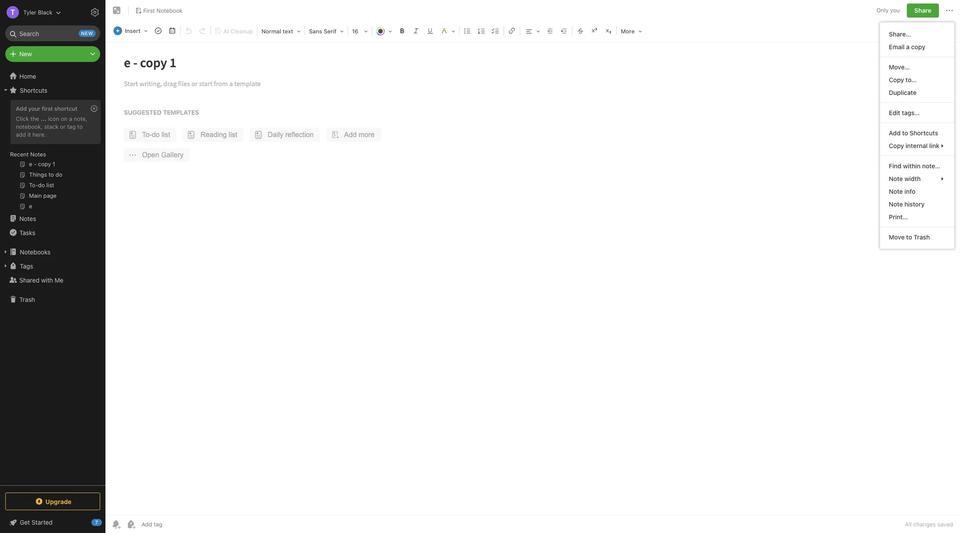 Task type: vqa. For each thing, say whether or not it's contained in the screenshot.
Find
yes



Task type: describe. For each thing, give the bounding box(es) containing it.
saved
[[938, 521, 953, 528]]

or
[[60, 123, 66, 130]]

edit tags…
[[889, 109, 920, 116]]

tags button
[[0, 259, 105, 273]]

tags…
[[902, 109, 920, 116]]

shared
[[19, 276, 39, 284]]

tyler
[[23, 9, 36, 16]]

superscript image
[[589, 25, 601, 37]]

move to trash
[[889, 233, 930, 241]]

print… link
[[881, 211, 955, 223]]

new button
[[5, 46, 100, 62]]

all changes saved
[[905, 521, 953, 528]]

home
[[19, 72, 36, 80]]

tyler black
[[23, 9, 52, 16]]

copy to…
[[889, 76, 917, 84]]

add a reminder image
[[111, 519, 121, 530]]

first notebook button
[[132, 4, 186, 17]]

share
[[915, 7, 932, 14]]

to for add
[[903, 129, 908, 137]]

email
[[889, 43, 905, 51]]

link
[[930, 142, 940, 149]]

edit tags… link
[[881, 106, 955, 119]]

serif
[[324, 28, 337, 35]]

info
[[905, 188, 916, 195]]

add your first shortcut
[[16, 105, 77, 112]]

icon
[[48, 115, 59, 122]]

note width
[[889, 175, 921, 182]]

Highlight field
[[437, 25, 458, 37]]

all
[[905, 521, 912, 528]]

add for add to shortcuts
[[889, 129, 901, 137]]

indent image
[[544, 25, 556, 37]]

share… link
[[881, 28, 955, 40]]

only you
[[877, 7, 900, 14]]

text
[[283, 28, 293, 35]]

expand tags image
[[2, 262, 9, 269]]

history
[[905, 200, 925, 208]]

bold image
[[396, 25, 408, 37]]

shared with me link
[[0, 273, 105, 287]]

Search text field
[[11, 25, 94, 41]]

Note Editor text field
[[106, 42, 961, 515]]

click the ...
[[16, 115, 47, 122]]

trash link
[[0, 292, 105, 306]]

italic image
[[410, 25, 422, 37]]

notebooks
[[20, 248, 51, 256]]

copy
[[912, 43, 926, 51]]

shortcut
[[54, 105, 77, 112]]

Heading level field
[[258, 25, 304, 37]]

tags
[[20, 262, 33, 270]]

bulleted list image
[[462, 25, 474, 37]]

dropdown list menu
[[881, 28, 955, 244]]

move… link
[[881, 61, 955, 73]]

calendar event image
[[166, 25, 178, 37]]

checklist image
[[490, 25, 502, 37]]

tag
[[67, 123, 76, 130]]

trash inside dropdown list menu
[[914, 233, 930, 241]]

to…
[[906, 76, 917, 84]]

note info
[[889, 188, 916, 195]]

shared with me
[[19, 276, 63, 284]]

on
[[61, 115, 68, 122]]

copy internal link
[[889, 142, 940, 149]]

add to shortcuts
[[889, 129, 939, 137]]

note history link
[[881, 198, 955, 211]]

get started
[[20, 519, 53, 526]]

stack
[[44, 123, 58, 130]]

a inside dropdown list menu
[[907, 43, 910, 51]]

first notebook
[[143, 7, 183, 14]]

print…
[[889, 213, 908, 221]]

duplicate link
[[881, 86, 955, 99]]

find within note… link
[[881, 160, 955, 172]]

notebook,
[[16, 123, 43, 130]]

recent
[[10, 151, 29, 158]]

notebooks link
[[0, 245, 105, 259]]

duplicate
[[889, 89, 917, 96]]

new search field
[[11, 25, 96, 41]]

edit
[[889, 109, 901, 116]]

normal text
[[262, 28, 293, 35]]

upgrade button
[[5, 493, 100, 510]]

subscript image
[[603, 25, 615, 37]]

Font size field
[[349, 25, 371, 37]]

insert
[[125, 27, 141, 34]]

tasks
[[19, 229, 35, 236]]

settings image
[[90, 7, 100, 18]]

Font family field
[[306, 25, 347, 37]]

me
[[55, 276, 63, 284]]

email a copy
[[889, 43, 926, 51]]

new
[[81, 30, 93, 36]]

outdent image
[[558, 25, 571, 37]]

group containing add your first shortcut
[[0, 97, 105, 215]]

internal
[[906, 142, 928, 149]]

Help and Learning task checklist field
[[0, 516, 106, 530]]

expand note image
[[112, 5, 122, 16]]



Task type: locate. For each thing, give the bounding box(es) containing it.
Font color field
[[373, 25, 395, 37]]

2 vertical spatial note
[[889, 200, 903, 208]]

insert link image
[[506, 25, 518, 37]]

copy for copy to…
[[889, 76, 904, 84]]

expand notebooks image
[[2, 248, 9, 255]]

shortcuts button
[[0, 83, 105, 97]]

1 horizontal spatial add
[[889, 129, 901, 137]]

add up click
[[16, 105, 27, 112]]

shortcuts inside dropdown list menu
[[910, 129, 939, 137]]

notebook
[[157, 7, 183, 14]]

tree containing home
[[0, 69, 106, 485]]

Add tag field
[[141, 520, 207, 528]]

note width link
[[881, 172, 955, 185]]

More actions field
[[945, 4, 955, 18]]

0 vertical spatial note
[[889, 175, 903, 182]]

upgrade
[[45, 498, 72, 505]]

shortcuts
[[20, 86, 47, 94], [910, 129, 939, 137]]

1 vertical spatial trash
[[19, 296, 35, 303]]

new
[[19, 50, 32, 58]]

get
[[20, 519, 30, 526]]

copy inside field
[[889, 142, 904, 149]]

to inside add to shortcuts link
[[903, 129, 908, 137]]

1 horizontal spatial shortcuts
[[910, 129, 939, 137]]

tasks button
[[0, 226, 105, 240]]

7
[[95, 520, 98, 525]]

copy internal link link
[[881, 139, 955, 152]]

it
[[27, 131, 31, 138]]

copy to… link
[[881, 73, 955, 86]]

note window element
[[106, 0, 961, 533]]

note down find
[[889, 175, 903, 182]]

move…
[[889, 63, 910, 71]]

to
[[77, 123, 83, 130], [903, 129, 908, 137], [907, 233, 913, 241]]

to for move
[[907, 233, 913, 241]]

to right move in the right of the page
[[907, 233, 913, 241]]

click
[[16, 115, 29, 122]]

email a copy link
[[881, 40, 955, 53]]

home link
[[0, 69, 106, 83]]

a left copy
[[907, 43, 910, 51]]

shortcuts up copy internal link link
[[910, 129, 939, 137]]

a
[[907, 43, 910, 51], [69, 115, 72, 122]]

1 vertical spatial shortcuts
[[910, 129, 939, 137]]

Account field
[[0, 4, 61, 21]]

trash down shared on the left
[[19, 296, 35, 303]]

notes link
[[0, 211, 105, 226]]

0 vertical spatial shortcuts
[[20, 86, 47, 94]]

strikethrough image
[[575, 25, 587, 37]]

group
[[0, 97, 105, 215]]

add
[[16, 131, 26, 138]]

add
[[16, 105, 27, 112], [889, 129, 901, 137]]

within
[[903, 162, 921, 170]]

2 copy from the top
[[889, 142, 904, 149]]

More field
[[618, 25, 645, 37]]

note history
[[889, 200, 925, 208]]

note inside note history link
[[889, 200, 903, 208]]

numbered list image
[[476, 25, 488, 37]]

find within note…
[[889, 162, 941, 170]]

a inside the icon on a note, notebook, stack or tag to add it here.
[[69, 115, 72, 122]]

share…
[[889, 30, 911, 38]]

recent notes
[[10, 151, 46, 158]]

to down note,
[[77, 123, 83, 130]]

1 horizontal spatial trash
[[914, 233, 930, 241]]

note up print…
[[889, 200, 903, 208]]

1 vertical spatial note
[[889, 188, 903, 195]]

copy for copy internal link
[[889, 142, 904, 149]]

add tag image
[[126, 519, 136, 530]]

sans serif
[[309, 28, 337, 35]]

add to shortcuts link
[[881, 127, 955, 139]]

1 vertical spatial notes
[[19, 215, 36, 222]]

click to collapse image
[[102, 517, 109, 528]]

you
[[891, 7, 900, 14]]

note for note width
[[889, 175, 903, 182]]

1 copy from the top
[[889, 76, 904, 84]]

1 vertical spatial copy
[[889, 142, 904, 149]]

1 vertical spatial a
[[69, 115, 72, 122]]

find
[[889, 162, 902, 170]]

Insert field
[[111, 25, 151, 37]]

Alignment field
[[521, 25, 543, 37]]

move to trash link
[[881, 231, 955, 244]]

0 vertical spatial add
[[16, 105, 27, 112]]

16
[[352, 28, 359, 35]]

the
[[30, 115, 39, 122]]

to up copy internal link
[[903, 129, 908, 137]]

width
[[905, 175, 921, 182]]

Copy internal link field
[[881, 139, 955, 152]]

normal
[[262, 28, 281, 35]]

task image
[[152, 25, 164, 37]]

underline image
[[424, 25, 436, 37]]

your
[[28, 105, 40, 112]]

1 horizontal spatial a
[[907, 43, 910, 51]]

notes up 'tasks'
[[19, 215, 36, 222]]

a right on
[[69, 115, 72, 122]]

notes
[[30, 151, 46, 158], [19, 215, 36, 222]]

shortcuts inside button
[[20, 86, 47, 94]]

add down edit
[[889, 129, 901, 137]]

note
[[889, 175, 903, 182], [889, 188, 903, 195], [889, 200, 903, 208]]

to inside the icon on a note, notebook, stack or tag to add it here.
[[77, 123, 83, 130]]

0 vertical spatial a
[[907, 43, 910, 51]]

0 horizontal spatial trash
[[19, 296, 35, 303]]

copy down move…
[[889, 76, 904, 84]]

add for add your first shortcut
[[16, 105, 27, 112]]

Note width field
[[881, 172, 955, 185]]

1 vertical spatial add
[[889, 129, 901, 137]]

more
[[621, 28, 635, 35]]

2 note from the top
[[889, 188, 903, 195]]

0 vertical spatial copy
[[889, 76, 904, 84]]

note left the info
[[889, 188, 903, 195]]

3 note from the top
[[889, 200, 903, 208]]

0 horizontal spatial a
[[69, 115, 72, 122]]

black
[[38, 9, 52, 16]]

to inside the move to trash link
[[907, 233, 913, 241]]

notes right recent
[[30, 151, 46, 158]]

0 horizontal spatial shortcuts
[[20, 86, 47, 94]]

note inside note width link
[[889, 175, 903, 182]]

0 vertical spatial notes
[[30, 151, 46, 158]]

note…
[[923, 162, 941, 170]]

copy inside 'link'
[[889, 76, 904, 84]]

more actions image
[[945, 5, 955, 16]]

trash down print… link
[[914, 233, 930, 241]]

copy left internal
[[889, 142, 904, 149]]

note for note info
[[889, 188, 903, 195]]

sans
[[309, 28, 322, 35]]

with
[[41, 276, 53, 284]]

shortcuts down the home
[[20, 86, 47, 94]]

move
[[889, 233, 905, 241]]

add inside dropdown list menu
[[889, 129, 901, 137]]

only
[[877, 7, 889, 14]]

started
[[32, 519, 53, 526]]

note info link
[[881, 185, 955, 198]]

note,
[[74, 115, 87, 122]]

tree
[[0, 69, 106, 485]]

changes
[[914, 521, 936, 528]]

first
[[42, 105, 53, 112]]

0 vertical spatial trash
[[914, 233, 930, 241]]

here.
[[32, 131, 46, 138]]

0 horizontal spatial add
[[16, 105, 27, 112]]

add inside group
[[16, 105, 27, 112]]

...
[[41, 115, 47, 122]]

first
[[143, 7, 155, 14]]

note for note history
[[889, 200, 903, 208]]

1 note from the top
[[889, 175, 903, 182]]



